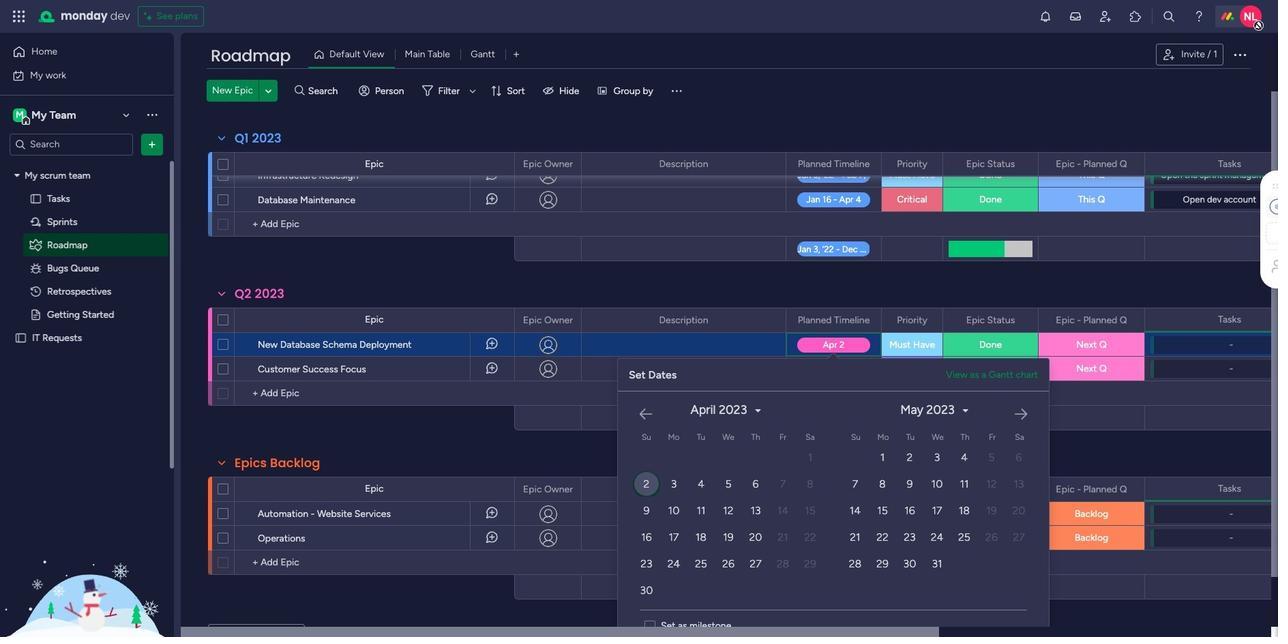 Task type: locate. For each thing, give the bounding box(es) containing it.
+ Add Epic text field
[[242, 386, 508, 402], [242, 555, 508, 571]]

workspace options image
[[145, 108, 159, 122]]

option
[[0, 163, 174, 166]]

help image
[[1193, 10, 1207, 23]]

invite members image
[[1099, 10, 1113, 23]]

my work image
[[12, 69, 25, 82]]

region
[[618, 386, 1279, 621]]

see plans image
[[144, 8, 157, 25]]

public board image
[[29, 192, 42, 205]]

caret down image
[[756, 406, 761, 415], [963, 406, 969, 415]]

1 vertical spatial + add epic text field
[[242, 555, 508, 571]]

None field
[[207, 44, 294, 68], [231, 130, 285, 147], [520, 157, 577, 172], [656, 157, 712, 172], [795, 157, 874, 172], [894, 157, 931, 172], [963, 157, 1019, 172], [1053, 157, 1131, 172], [1215, 157, 1245, 172], [231, 285, 288, 303], [1215, 312, 1245, 327], [520, 313, 577, 328], [656, 313, 712, 328], [795, 313, 874, 328], [894, 313, 931, 328], [963, 313, 1019, 328], [1053, 313, 1131, 328], [231, 455, 324, 472], [1215, 481, 1245, 496], [520, 482, 577, 497], [656, 482, 712, 497], [795, 482, 874, 497], [894, 482, 931, 497], [963, 482, 1019, 497], [1053, 482, 1131, 497], [207, 44, 294, 68], [231, 130, 285, 147], [520, 157, 577, 172], [656, 157, 712, 172], [795, 157, 874, 172], [894, 157, 931, 172], [963, 157, 1019, 172], [1053, 157, 1131, 172], [1215, 157, 1245, 172], [231, 285, 288, 303], [1215, 312, 1245, 327], [520, 313, 577, 328], [656, 313, 712, 328], [795, 313, 874, 328], [894, 313, 931, 328], [963, 313, 1019, 328], [1053, 313, 1131, 328], [231, 455, 324, 472], [1215, 481, 1245, 496], [520, 482, 577, 497], [656, 482, 712, 497], [795, 482, 874, 497], [894, 482, 931, 497], [963, 482, 1019, 497], [1053, 482, 1131, 497]]

workspace image
[[13, 107, 27, 122]]

1 caret down image from the left
[[756, 406, 761, 415]]

1 horizontal spatial caret down image
[[963, 406, 969, 415]]

1 vertical spatial public board image
[[14, 331, 27, 344]]

workspace selection element
[[13, 107, 78, 125]]

0 horizontal spatial public board image
[[14, 331, 27, 344]]

Search in workspace field
[[29, 136, 114, 152]]

options image
[[1232, 46, 1249, 63], [562, 153, 572, 176], [863, 153, 872, 176], [924, 153, 934, 176], [189, 169, 201, 181], [190, 183, 201, 216], [767, 309, 777, 332], [863, 309, 872, 332], [1020, 309, 1029, 332], [190, 328, 201, 361], [1126, 478, 1136, 501]]

lottie animation image
[[0, 500, 174, 637]]

1 horizontal spatial public board image
[[29, 308, 42, 321]]

0 vertical spatial + add epic text field
[[242, 386, 508, 402]]

caret down image
[[14, 171, 20, 180]]

options image
[[145, 138, 159, 151], [1126, 153, 1136, 176], [562, 309, 572, 332], [924, 309, 934, 332], [1126, 309, 1136, 332], [190, 352, 201, 385], [562, 478, 572, 501], [190, 497, 201, 530], [190, 522, 201, 554]]

lottie animation element
[[0, 500, 174, 637]]

inbox image
[[1069, 10, 1083, 23]]

search everything image
[[1163, 10, 1177, 23]]

2 + add epic text field from the top
[[242, 555, 508, 571]]

list box
[[0, 161, 174, 534]]

0 horizontal spatial caret down image
[[756, 406, 761, 415]]

v2 search image
[[295, 83, 305, 98]]

public board image
[[29, 308, 42, 321], [14, 331, 27, 344]]



Task type: vqa. For each thing, say whether or not it's contained in the screenshot.
'Saturday' element
no



Task type: describe. For each thing, give the bounding box(es) containing it.
angle down image
[[265, 86, 272, 96]]

noah lott image
[[1241, 5, 1263, 27]]

Search field
[[305, 81, 346, 100]]

menu image
[[670, 84, 684, 98]]

home image
[[12, 45, 26, 59]]

select product image
[[12, 10, 26, 23]]

+ Add Epic text field
[[242, 216, 508, 233]]

1 + add epic text field from the top
[[242, 386, 508, 402]]

notifications image
[[1039, 10, 1053, 23]]

0 vertical spatial public board image
[[29, 308, 42, 321]]

add view image
[[514, 49, 520, 60]]

2 caret down image from the left
[[963, 406, 969, 415]]

arrow down image
[[465, 83, 481, 99]]

apps image
[[1129, 10, 1143, 23]]



